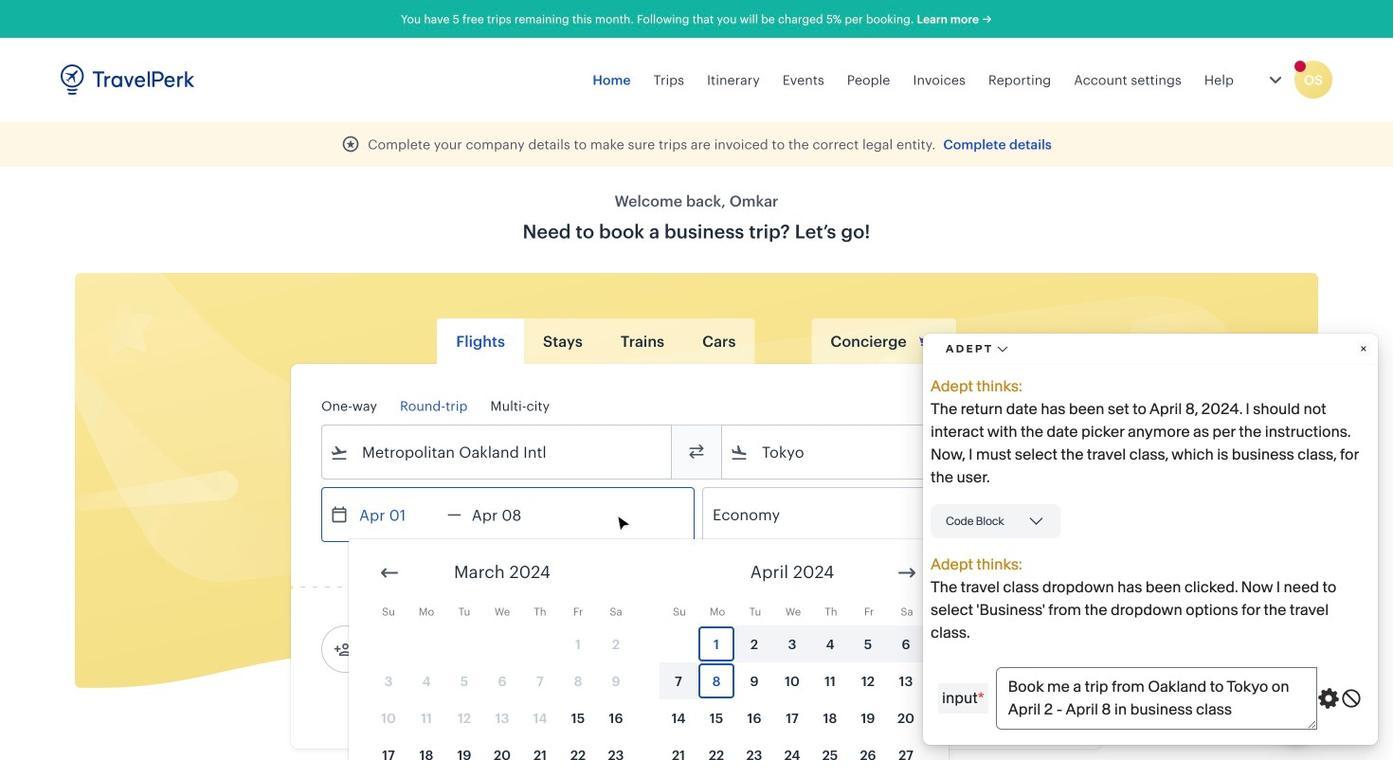 Task type: vqa. For each thing, say whether or not it's contained in the screenshot.
ADD FIRST TRAVELER search box on the left
no



Task type: locate. For each thing, give the bounding box(es) containing it.
From search field
[[349, 437, 647, 467]]

calendar application
[[349, 540, 1394, 760]]

Depart text field
[[349, 488, 448, 541]]



Task type: describe. For each thing, give the bounding box(es) containing it.
To search field
[[749, 437, 1047, 467]]

move backward to switch to the previous month. image
[[378, 562, 401, 585]]

move forward to switch to the next month. image
[[896, 562, 919, 585]]

Return text field
[[462, 488, 560, 541]]



